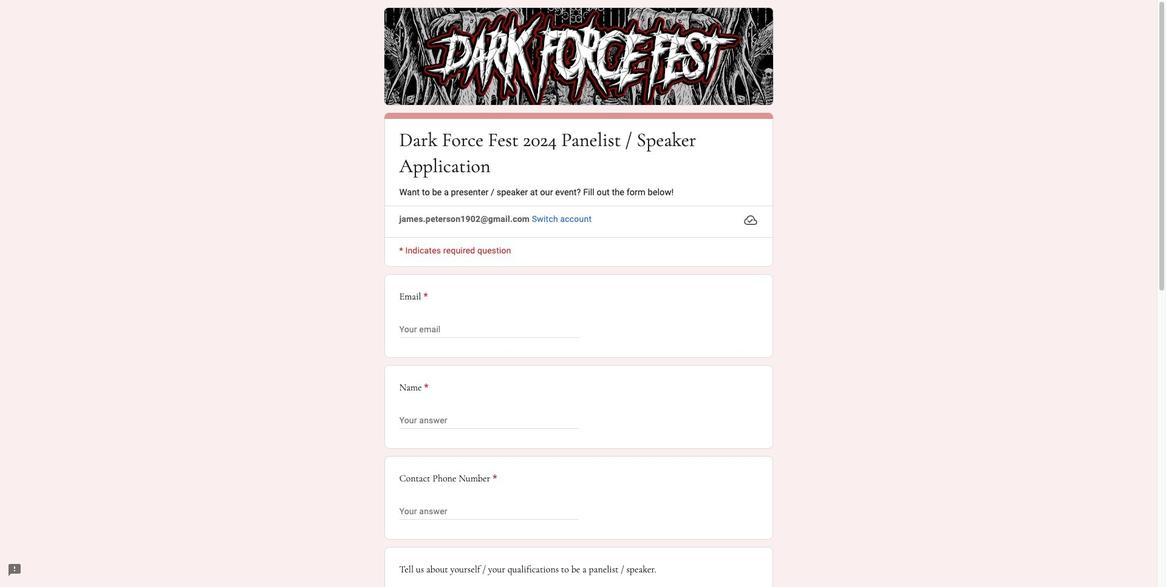 Task type: vqa. For each thing, say whether or not it's contained in the screenshot.
'LINE & PARAGRAPH SPACING L' ELEMENT
no



Task type: describe. For each thing, give the bounding box(es) containing it.
required question element for 2nd heading from the top
[[421, 290, 428, 304]]

required question element for third heading from the top of the page
[[422, 381, 429, 396]]

2 heading from the top
[[399, 290, 758, 304]]

report a problem to google image
[[7, 564, 22, 578]]

4 heading from the top
[[399, 472, 497, 487]]



Task type: locate. For each thing, give the bounding box(es) containing it.
required question element for fourth heading from the top
[[490, 472, 497, 487]]

2 vertical spatial required question element
[[490, 472, 497, 487]]

None text field
[[399, 414, 578, 428], [399, 505, 578, 519], [399, 414, 578, 428], [399, 505, 578, 519]]

0 vertical spatial required question element
[[421, 290, 428, 304]]

1 heading from the top
[[399, 127, 758, 179]]

heading
[[399, 127, 758, 179], [399, 290, 758, 304], [399, 381, 429, 396], [399, 472, 497, 487]]

required question element
[[421, 290, 428, 304], [422, 381, 429, 396], [490, 472, 497, 487]]

1 vertical spatial required question element
[[422, 381, 429, 396]]

list item
[[384, 275, 773, 359]]

Your email email field
[[399, 323, 578, 337]]

list
[[384, 275, 773, 588]]

3 heading from the top
[[399, 381, 429, 396]]



